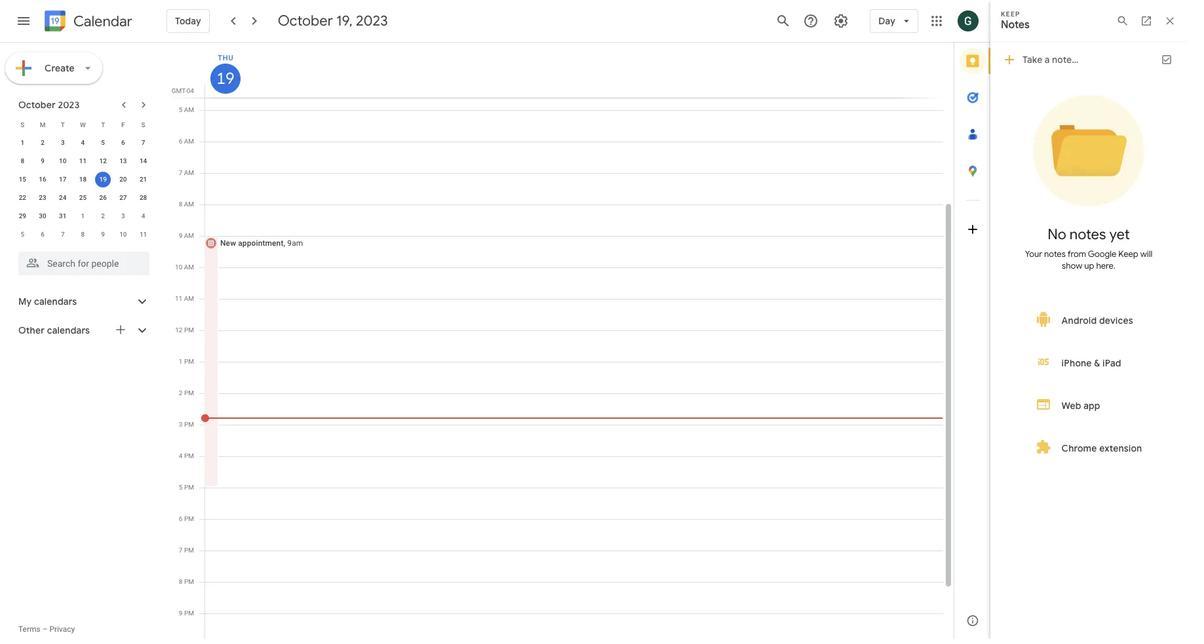 Task type: locate. For each thing, give the bounding box(es) containing it.
calendars up other calendars
[[34, 296, 77, 308]]

thu
[[218, 54, 234, 62]]

2 row from the top
[[12, 134, 153, 152]]

row containing 1
[[12, 134, 153, 152]]

create
[[45, 62, 75, 74]]

pm
[[184, 327, 194, 334], [184, 358, 194, 365], [184, 390, 194, 397], [184, 421, 194, 428], [184, 452, 194, 460], [184, 484, 194, 491], [184, 515, 194, 523], [184, 547, 194, 554], [184, 578, 194, 586], [184, 610, 194, 617]]

2 up 3 pm
[[179, 390, 183, 397]]

am down 8 am
[[184, 232, 194, 239]]

am
[[184, 106, 194, 113], [184, 138, 194, 145], [184, 169, 194, 176], [184, 201, 194, 208], [184, 232, 194, 239], [184, 264, 194, 271], [184, 295, 194, 302]]

24
[[59, 194, 67, 201]]

0 vertical spatial 3
[[61, 139, 65, 146]]

1 horizontal spatial t
[[101, 121, 105, 128]]

11 element
[[75, 153, 91, 169]]

1
[[21, 139, 24, 146], [81, 212, 85, 220], [179, 358, 183, 365]]

0 vertical spatial calendars
[[34, 296, 77, 308]]

12 inside 19 grid
[[175, 327, 183, 334]]

1 pm
[[179, 358, 194, 365]]

am down 7 am
[[184, 201, 194, 208]]

19 cell
[[93, 171, 113, 189]]

am up '12 pm'
[[184, 295, 194, 302]]

8 down 7 am
[[179, 201, 182, 208]]

10 up 17
[[59, 157, 67, 165]]

15 element
[[15, 172, 30, 188]]

calendars for my calendars
[[34, 296, 77, 308]]

am for 9 am
[[184, 232, 194, 239]]

9 down 8 pm
[[179, 610, 183, 617]]

6 down the '30' "element" on the left top of page
[[41, 231, 45, 238]]

16
[[39, 176, 46, 183]]

1 horizontal spatial 19
[[216, 68, 234, 89]]

add other calendars image
[[114, 323, 127, 336]]

am down 9 am on the left of page
[[184, 264, 194, 271]]

0 horizontal spatial 19
[[99, 176, 107, 183]]

am for 6 am
[[184, 138, 194, 145]]

9
[[41, 157, 45, 165], [101, 231, 105, 238], [179, 232, 182, 239], [179, 610, 183, 617]]

12 down 11 am
[[175, 327, 183, 334]]

11 down november 4 element
[[140, 231, 147, 238]]

2 vertical spatial 1
[[179, 358, 183, 365]]

pm up 2 pm
[[184, 358, 194, 365]]

5 for 5 am
[[179, 106, 182, 113]]

2023 right 19,
[[356, 12, 388, 30]]

22 element
[[15, 190, 30, 206]]

other calendars button
[[3, 320, 163, 341]]

16 element
[[35, 172, 51, 188]]

8 pm
[[179, 578, 194, 586]]

3 for 3 pm
[[179, 421, 183, 428]]

24 element
[[55, 190, 71, 206]]

31 element
[[55, 209, 71, 224]]

8 up the 15 on the left
[[21, 157, 24, 165]]

7 am
[[179, 169, 194, 176]]

0 horizontal spatial t
[[61, 121, 65, 128]]

1 for 1 pm
[[179, 358, 183, 365]]

27
[[119, 194, 127, 201]]

calendars down the my calendars dropdown button
[[47, 325, 90, 336]]

am up 7 am
[[184, 138, 194, 145]]

4 down 3 pm
[[179, 452, 183, 460]]

tab list
[[955, 43, 992, 603]]

4 pm from the top
[[184, 421, 194, 428]]

0 vertical spatial 2023
[[356, 12, 388, 30]]

3 pm from the top
[[184, 390, 194, 397]]

2
[[41, 139, 45, 146], [101, 212, 105, 220], [179, 390, 183, 397]]

tab list inside side panel section
[[955, 43, 992, 603]]

am down 04
[[184, 106, 194, 113]]

6 pm from the top
[[184, 484, 194, 491]]

11 inside 19 grid
[[175, 295, 182, 302]]

s
[[21, 121, 25, 128], [141, 121, 145, 128]]

october
[[278, 12, 333, 30], [18, 99, 56, 111]]

6 down 5 pm
[[179, 515, 183, 523]]

1 horizontal spatial 2
[[101, 212, 105, 220]]

1 vertical spatial 11
[[140, 231, 147, 238]]

pm down 7 pm
[[184, 578, 194, 586]]

2 pm
[[179, 390, 194, 397]]

7 down 6 pm
[[179, 547, 183, 554]]

am for 8 am
[[184, 201, 194, 208]]

8 pm from the top
[[184, 547, 194, 554]]

7
[[141, 139, 145, 146], [179, 169, 182, 176], [61, 231, 65, 238], [179, 547, 183, 554]]

1 inside grid
[[179, 358, 183, 365]]

12 element
[[95, 153, 111, 169]]

1 vertical spatial 19
[[99, 176, 107, 183]]

2 horizontal spatial 2
[[179, 390, 183, 397]]

0 horizontal spatial s
[[21, 121, 25, 128]]

2 down 26 element on the left
[[101, 212, 105, 220]]

am for 5 am
[[184, 106, 194, 113]]

my calendars
[[18, 296, 77, 308]]

19 column header
[[205, 43, 944, 98]]

1 pm from the top
[[184, 327, 194, 334]]

10
[[59, 157, 67, 165], [119, 231, 127, 238], [175, 264, 182, 271]]

1 down '12 pm'
[[179, 358, 183, 365]]

t left f
[[101, 121, 105, 128]]

5 down 4 pm at the left of the page
[[179, 484, 183, 491]]

9 for november 9 element
[[101, 231, 105, 238]]

2 vertical spatial 4
[[179, 452, 183, 460]]

november 7 element
[[55, 227, 71, 243]]

pm for 5 pm
[[184, 484, 194, 491]]

7 pm from the top
[[184, 515, 194, 523]]

calendar heading
[[71, 12, 132, 30]]

pm for 8 pm
[[184, 578, 194, 586]]

2 vertical spatial 3
[[179, 421, 183, 428]]

1 horizontal spatial 11
[[140, 231, 147, 238]]

10 up 11 am
[[175, 264, 182, 271]]

28
[[140, 194, 147, 201]]

19 down 12 element at the top of the page
[[99, 176, 107, 183]]

november 5 element
[[15, 227, 30, 243]]

9 for 9 am
[[179, 232, 182, 239]]

5 pm from the top
[[184, 452, 194, 460]]

8 for 8 pm
[[179, 578, 183, 586]]

3 up 10 element
[[61, 139, 65, 146]]

october left 19,
[[278, 12, 333, 30]]

2 inside 19 grid
[[179, 390, 183, 397]]

7 row from the top
[[12, 226, 153, 244]]

0 horizontal spatial 10
[[59, 157, 67, 165]]

7 pm
[[179, 547, 194, 554]]

october up m
[[18, 99, 56, 111]]

10 down november 3 element
[[119, 231, 127, 238]]

0 vertical spatial 11
[[79, 157, 87, 165]]

0 vertical spatial 1
[[21, 139, 24, 146]]

None search field
[[0, 247, 163, 275]]

pm down 3 pm
[[184, 452, 194, 460]]

9 up 10 am
[[179, 232, 182, 239]]

2 horizontal spatial 4
[[179, 452, 183, 460]]

8 down november 1 element
[[81, 231, 85, 238]]

day button
[[870, 5, 919, 37]]

1 s from the left
[[21, 121, 25, 128]]

3 am from the top
[[184, 169, 194, 176]]

3 down 27 element
[[121, 212, 125, 220]]

3 row from the top
[[12, 152, 153, 171]]

2 vertical spatial 10
[[175, 264, 182, 271]]

0 vertical spatial october
[[278, 12, 333, 30]]

20
[[119, 176, 127, 183]]

0 vertical spatial 12
[[99, 157, 107, 165]]

pm up 1 pm
[[184, 327, 194, 334]]

0 vertical spatial 2
[[41, 139, 45, 146]]

1 vertical spatial 2023
[[58, 99, 80, 111]]

1 row from the top
[[12, 115, 153, 134]]

2 horizontal spatial 3
[[179, 421, 183, 428]]

5 for the november 5 element
[[21, 231, 24, 238]]

pm down 1 pm
[[184, 390, 194, 397]]

2 s from the left
[[141, 121, 145, 128]]

15
[[19, 176, 26, 183]]

6 for 6 am
[[179, 138, 182, 145]]

s right f
[[141, 121, 145, 128]]

w
[[80, 121, 86, 128]]

2 vertical spatial 2
[[179, 390, 183, 397]]

12 inside october 2023 grid
[[99, 157, 107, 165]]

5 down the 29 element
[[21, 231, 24, 238]]

7 down 31 element
[[61, 231, 65, 238]]

2023 down create
[[58, 99, 80, 111]]

–
[[42, 625, 48, 634]]

november 3 element
[[115, 209, 131, 224]]

8 am
[[179, 201, 194, 208]]

2 down m
[[41, 139, 45, 146]]

2 inside november 2 element
[[101, 212, 105, 220]]

1 horizontal spatial 4
[[141, 212, 145, 220]]

pm down 8 pm
[[184, 610, 194, 617]]

8 for 8 am
[[179, 201, 182, 208]]

4 inside 19 grid
[[179, 452, 183, 460]]

6 up 7 am
[[179, 138, 182, 145]]

s left m
[[21, 121, 25, 128]]

1 vertical spatial 4
[[141, 212, 145, 220]]

9 for 9 pm
[[179, 610, 183, 617]]

11 down 10 am
[[175, 295, 182, 302]]

calendars
[[34, 296, 77, 308], [47, 325, 90, 336]]

11
[[79, 157, 87, 165], [140, 231, 147, 238], [175, 295, 182, 302]]

row containing 15
[[12, 171, 153, 189]]

0 horizontal spatial 4
[[81, 139, 85, 146]]

04
[[187, 87, 194, 94]]

0 horizontal spatial october
[[18, 99, 56, 111]]

6 row from the top
[[12, 207, 153, 226]]

11 for 11 element
[[79, 157, 87, 165]]

row group containing 1
[[12, 134, 153, 244]]

terms link
[[18, 625, 40, 634]]

4 down '28' element
[[141, 212, 145, 220]]

0 horizontal spatial 12
[[99, 157, 107, 165]]

appointment
[[238, 239, 284, 248]]

9 pm
[[179, 610, 194, 617]]

terms – privacy
[[18, 625, 75, 634]]

11 am
[[175, 295, 194, 302]]

pm up 4 pm at the left of the page
[[184, 421, 194, 428]]

today button
[[167, 5, 210, 37]]

10 for november 10 element at the left top of page
[[119, 231, 127, 238]]

3 for november 3 element
[[121, 212, 125, 220]]

1 horizontal spatial 3
[[121, 212, 125, 220]]

november 4 element
[[135, 209, 151, 224]]

row group
[[12, 134, 153, 244]]

1 vertical spatial calendars
[[47, 325, 90, 336]]

5 am from the top
[[184, 232, 194, 239]]

1 horizontal spatial s
[[141, 121, 145, 128]]

am for 7 am
[[184, 169, 194, 176]]

november 6 element
[[35, 227, 51, 243]]

6 am from the top
[[184, 264, 194, 271]]

6
[[179, 138, 182, 145], [121, 139, 125, 146], [41, 231, 45, 238], [179, 515, 183, 523]]

1 horizontal spatial 12
[[175, 327, 183, 334]]

11 for 'november 11' element
[[140, 231, 147, 238]]

9 down november 2 element
[[101, 231, 105, 238]]

2 am from the top
[[184, 138, 194, 145]]

8 for november 8 element
[[81, 231, 85, 238]]

am down 6 am
[[184, 169, 194, 176]]

1 vertical spatial 1
[[81, 212, 85, 220]]

9am
[[287, 239, 303, 248]]

7 am from the top
[[184, 295, 194, 302]]

23
[[39, 194, 46, 201]]

2 horizontal spatial 1
[[179, 358, 183, 365]]

30
[[39, 212, 46, 220]]

5 down gmt-
[[179, 106, 182, 113]]

1 am from the top
[[184, 106, 194, 113]]

1 up the 15 on the left
[[21, 139, 24, 146]]

2023
[[356, 12, 388, 30], [58, 99, 80, 111]]

2 vertical spatial 11
[[175, 295, 182, 302]]

am for 11 am
[[184, 295, 194, 302]]

4 down w
[[81, 139, 85, 146]]

1 down 25 element
[[81, 212, 85, 220]]

2 horizontal spatial 10
[[175, 264, 182, 271]]

pm for 7 pm
[[184, 547, 194, 554]]

8 down 7 pm
[[179, 578, 183, 586]]

4
[[81, 139, 85, 146], [141, 212, 145, 220], [179, 452, 183, 460]]

day
[[879, 15, 896, 27]]

7 down 6 am
[[179, 169, 182, 176]]

privacy
[[50, 625, 75, 634]]

19 down thu
[[216, 68, 234, 89]]

3 inside 19 grid
[[179, 421, 183, 428]]

13
[[119, 157, 127, 165]]

1 vertical spatial 10
[[119, 231, 127, 238]]

19,
[[336, 12, 353, 30]]

1 vertical spatial 2
[[101, 212, 105, 220]]

1 horizontal spatial october
[[278, 12, 333, 30]]

4 row from the top
[[12, 171, 153, 189]]

row containing 5
[[12, 226, 153, 244]]

1 vertical spatial 3
[[121, 212, 125, 220]]

calendars for other calendars
[[47, 325, 90, 336]]

1 vertical spatial october
[[18, 99, 56, 111]]

10 for 10 am
[[175, 264, 182, 271]]

19
[[216, 68, 234, 89], [99, 176, 107, 183]]

5 row from the top
[[12, 189, 153, 207]]

19 inside 19, today 'element'
[[99, 176, 107, 183]]

3
[[61, 139, 65, 146], [121, 212, 125, 220], [179, 421, 183, 428]]

11 up 18
[[79, 157, 87, 165]]

pm down 4 pm at the left of the page
[[184, 484, 194, 491]]

1 horizontal spatial 10
[[119, 231, 127, 238]]

pm down 6 pm
[[184, 547, 194, 554]]

3 up 4 pm at the left of the page
[[179, 421, 183, 428]]

pm down 5 pm
[[184, 515, 194, 523]]

2 pm from the top
[[184, 358, 194, 365]]

10 inside 19 grid
[[175, 264, 182, 271]]

1 t from the left
[[61, 121, 65, 128]]

2 horizontal spatial 11
[[175, 295, 182, 302]]

0 horizontal spatial 11
[[79, 157, 87, 165]]

Search for people text field
[[26, 252, 142, 275]]

4 am from the top
[[184, 201, 194, 208]]

28 element
[[135, 190, 151, 206]]

9 pm from the top
[[184, 578, 194, 586]]

f
[[121, 121, 125, 128]]

pm for 3 pm
[[184, 421, 194, 428]]

m
[[40, 121, 46, 128]]

29 element
[[15, 209, 30, 224]]

17 element
[[55, 172, 71, 188]]

12
[[99, 157, 107, 165], [175, 327, 183, 334]]

t left w
[[61, 121, 65, 128]]

5
[[179, 106, 182, 113], [101, 139, 105, 146], [21, 231, 24, 238], [179, 484, 183, 491]]

0 vertical spatial 19
[[216, 68, 234, 89]]

7 for 7 am
[[179, 169, 182, 176]]

31
[[59, 212, 67, 220]]

1 vertical spatial 12
[[175, 327, 183, 334]]

12 up 19, today 'element'
[[99, 157, 107, 165]]

my
[[18, 296, 32, 308]]

t
[[61, 121, 65, 128], [101, 121, 105, 128]]

10 pm from the top
[[184, 610, 194, 617]]

november 9 element
[[95, 227, 111, 243]]

pm for 2 pm
[[184, 390, 194, 397]]

8
[[21, 157, 24, 165], [179, 201, 182, 208], [81, 231, 85, 238], [179, 578, 183, 586]]

calendar element
[[42, 8, 132, 37]]

row
[[12, 115, 153, 134], [12, 134, 153, 152], [12, 152, 153, 171], [12, 171, 153, 189], [12, 189, 153, 207], [12, 207, 153, 226], [12, 226, 153, 244]]

0 vertical spatial 10
[[59, 157, 67, 165]]

0 vertical spatial 4
[[81, 139, 85, 146]]

1 horizontal spatial 1
[[81, 212, 85, 220]]



Task type: vqa. For each thing, say whether or not it's contained in the screenshot.
"OTHER CALENDARS" dropdown button
yes



Task type: describe. For each thing, give the bounding box(es) containing it.
2 t from the left
[[101, 121, 105, 128]]

row containing s
[[12, 115, 153, 134]]

0 horizontal spatial 2
[[41, 139, 45, 146]]

gmt-04
[[172, 87, 194, 94]]

5 am
[[179, 106, 194, 113]]

thu 19
[[216, 54, 234, 89]]

6 for 6 pm
[[179, 515, 183, 523]]

settings menu image
[[834, 13, 849, 29]]

october 2023
[[18, 99, 80, 111]]

21 element
[[135, 172, 151, 188]]

19 inside 19 column header
[[216, 68, 234, 89]]

pm for 9 pm
[[184, 610, 194, 617]]

pm for 12 pm
[[184, 327, 194, 334]]

4 for november 4 element
[[141, 212, 145, 220]]

row containing 8
[[12, 152, 153, 171]]

row containing 29
[[12, 207, 153, 226]]

18
[[79, 176, 87, 183]]

14 element
[[135, 153, 151, 169]]

my calendars button
[[3, 291, 163, 312]]

6 am
[[179, 138, 194, 145]]

new appointment , 9am
[[220, 239, 303, 248]]

2 for november 2 element
[[101, 212, 105, 220]]

5 up 12 element at the top of the page
[[101, 139, 105, 146]]

19 grid
[[168, 43, 954, 639]]

pm for 4 pm
[[184, 452, 194, 460]]

gmt-
[[172, 87, 187, 94]]

7 for 7 pm
[[179, 547, 183, 554]]

25
[[79, 194, 87, 201]]

0 horizontal spatial 1
[[21, 139, 24, 146]]

november 2 element
[[95, 209, 111, 224]]

13 element
[[115, 153, 131, 169]]

october for october 2023
[[18, 99, 56, 111]]

0 horizontal spatial 2023
[[58, 99, 80, 111]]

27 element
[[115, 190, 131, 206]]

12 for 12 pm
[[175, 327, 183, 334]]

22
[[19, 194, 26, 201]]

side panel section
[[954, 43, 992, 639]]

11 for 11 am
[[175, 295, 182, 302]]

1 horizontal spatial 2023
[[356, 12, 388, 30]]

pm for 6 pm
[[184, 515, 194, 523]]

19, today element
[[95, 172, 111, 188]]

26
[[99, 194, 107, 201]]

10 element
[[55, 153, 71, 169]]

25 element
[[75, 190, 91, 206]]

new
[[220, 239, 236, 248]]

4 for 4 pm
[[179, 452, 183, 460]]

,
[[284, 239, 285, 248]]

november 8 element
[[75, 227, 91, 243]]

1 for november 1 element
[[81, 212, 85, 220]]

october 19, 2023
[[278, 12, 388, 30]]

26 element
[[95, 190, 111, 206]]

20 element
[[115, 172, 131, 188]]

12 for 12
[[99, 157, 107, 165]]

29
[[19, 212, 26, 220]]

today
[[175, 15, 201, 27]]

november 10 element
[[115, 227, 131, 243]]

privacy link
[[50, 625, 75, 634]]

9 up 16
[[41, 157, 45, 165]]

12 pm
[[175, 327, 194, 334]]

3 pm
[[179, 421, 194, 428]]

14
[[140, 157, 147, 165]]

7 for the november 7 element
[[61, 231, 65, 238]]

create button
[[5, 52, 102, 84]]

4 pm
[[179, 452, 194, 460]]

2 for 2 pm
[[179, 390, 183, 397]]

main drawer image
[[16, 13, 31, 29]]

23 element
[[35, 190, 51, 206]]

calendar
[[73, 12, 132, 30]]

10 for 10 element
[[59, 157, 67, 165]]

thursday, october 19, today element
[[211, 64, 241, 94]]

pm for 1 pm
[[184, 358, 194, 365]]

other
[[18, 325, 45, 336]]

6 down f
[[121, 139, 125, 146]]

november 11 element
[[135, 227, 151, 243]]

7 up 14
[[141, 139, 145, 146]]

5 pm
[[179, 484, 194, 491]]

21
[[140, 176, 147, 183]]

17
[[59, 176, 67, 183]]

november 1 element
[[75, 209, 91, 224]]

terms
[[18, 625, 40, 634]]

other calendars
[[18, 325, 90, 336]]

10 am
[[175, 264, 194, 271]]

6 for november 6 element
[[41, 231, 45, 238]]

row containing 22
[[12, 189, 153, 207]]

9 am
[[179, 232, 194, 239]]

18 element
[[75, 172, 91, 188]]

30 element
[[35, 209, 51, 224]]

am for 10 am
[[184, 264, 194, 271]]

october for october 19, 2023
[[278, 12, 333, 30]]

5 for 5 pm
[[179, 484, 183, 491]]

october 2023 grid
[[12, 115, 153, 244]]

0 horizontal spatial 3
[[61, 139, 65, 146]]

6 pm
[[179, 515, 194, 523]]



